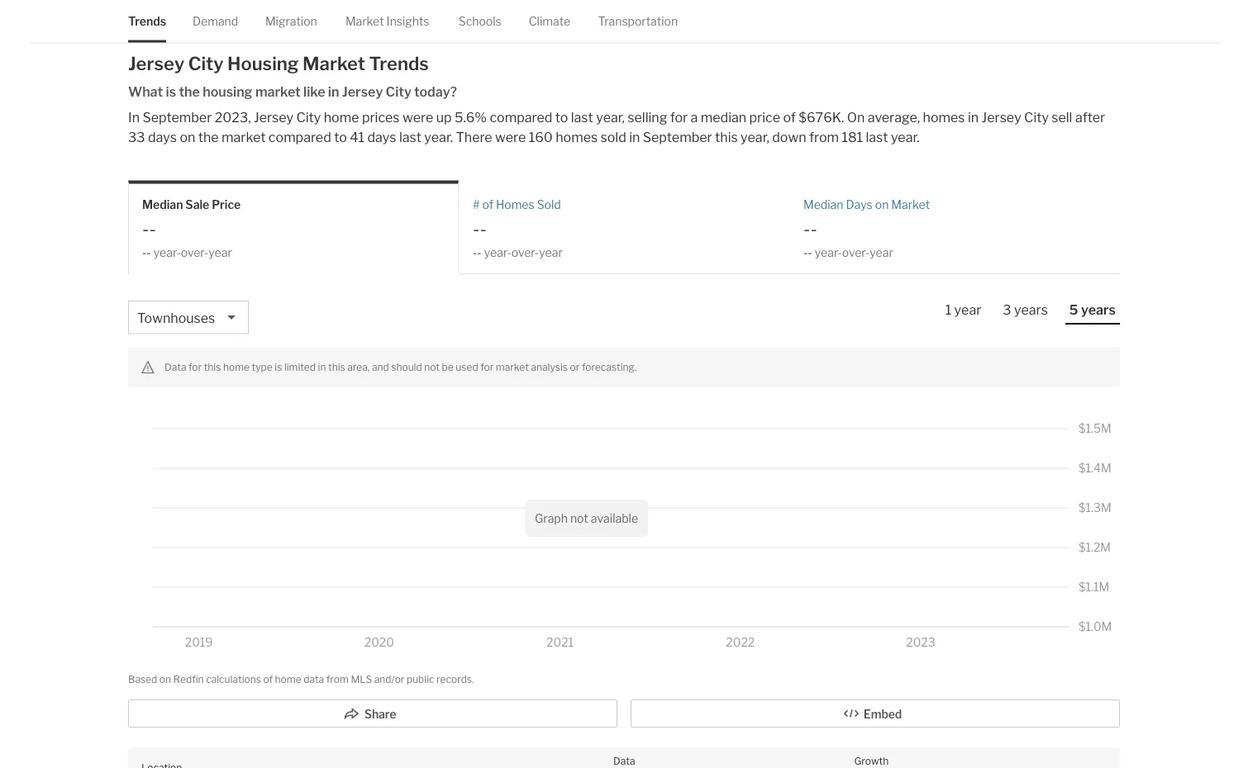 Task type: vqa. For each thing, say whether or not it's contained in the screenshot.
the right (lot)
no



Task type: describe. For each thing, give the bounding box(es) containing it.
up
[[436, 109, 452, 125]]

0 vertical spatial year,
[[596, 109, 625, 125]]

median
[[701, 109, 746, 125]]

year- for median days on market -- -- year-over-year
[[815, 245, 842, 259]]

analysis
[[531, 362, 568, 374]]

type
[[252, 362, 273, 374]]

transportation link
[[598, 0, 678, 42]]

1 vertical spatial compared
[[269, 129, 331, 145]]

1 days from the left
[[148, 129, 177, 145]]

be
[[442, 362, 454, 374]]

1 vertical spatial not
[[570, 511, 588, 525]]

median sale price -- -- year-over-year
[[142, 198, 241, 259]]

year- inside 'median sale price -- -- year-over-year'
[[153, 245, 181, 259]]

0 vertical spatial market
[[255, 84, 301, 100]]

in right "limited" on the top left of the page
[[318, 362, 326, 374]]

sell
[[1052, 109, 1072, 125]]

5 years
[[1069, 302, 1116, 318]]

0 vertical spatial trends
[[128, 14, 166, 28]]

0 vertical spatial to
[[555, 109, 568, 125]]

of inside in september 2023, jersey city home prices were up 5.6% compared to last year, selling for a median price of $676k. on average, homes in jersey city sell after 33 days on the market compared to 41 days last year. there were 160 homes sold in september this year, down from 181 last year.
[[783, 109, 796, 125]]

on inside median days on market -- -- year-over-year
[[875, 198, 889, 212]]

2 vertical spatial market
[[496, 362, 529, 374]]

schools
[[459, 14, 502, 28]]

a
[[691, 109, 698, 125]]

jersey city housing market trends
[[128, 52, 429, 74]]

like
[[303, 84, 325, 100]]

days
[[846, 198, 873, 212]]

year inside button
[[954, 302, 981, 318]]

2 horizontal spatial last
[[866, 129, 888, 145]]

this inside in september 2023, jersey city home prices were up 5.6% compared to last year, selling for a median price of $676k. on average, homes in jersey city sell after 33 days on the market compared to 41 days last year. there were 160 homes sold in september this year, down from 181 last year.
[[715, 129, 738, 145]]

down
[[772, 129, 806, 145]]

what is the housing market like in jersey city today?
[[128, 84, 457, 100]]

available
[[591, 511, 638, 525]]

redfin
[[173, 674, 204, 686]]

2 year. from the left
[[891, 129, 920, 145]]

5
[[1069, 302, 1078, 318]]

share button
[[128, 700, 617, 728]]

median for -
[[142, 198, 183, 212]]

year inside median days on market -- -- year-over-year
[[870, 245, 893, 259]]

in right average,
[[968, 109, 979, 125]]

based
[[128, 674, 157, 686]]

1
[[945, 302, 951, 318]]

0 horizontal spatial last
[[399, 129, 421, 145]]

today?
[[414, 84, 457, 100]]

the inside in september 2023, jersey city home prices were up 5.6% compared to last year, selling for a median price of $676k. on average, homes in jersey city sell after 33 days on the market compared to 41 days last year. there were 160 homes sold in september this year, down from 181 last year.
[[198, 129, 219, 145]]

2023,
[[215, 109, 251, 125]]

growth
[[854, 755, 889, 767]]

in september 2023, jersey city home prices were up 5.6% compared to last year, selling for a median price of $676k. on average, homes in jersey city sell after 33 days on the market compared to 41 days last year. there were 160 homes sold in september this year, down from 181 last year.
[[128, 109, 1105, 145]]

calculations
[[206, 674, 261, 686]]

home for city
[[324, 109, 359, 125]]

year- for # of homes sold -- -- year-over-year
[[484, 245, 511, 259]]

1 vertical spatial trends
[[369, 52, 429, 74]]

on inside in september 2023, jersey city home prices were up 5.6% compared to last year, selling for a median price of $676k. on average, homes in jersey city sell after 33 days on the market compared to 41 days last year. there were 160 homes sold in september this year, down from 181 last year.
[[180, 129, 195, 145]]

1 vertical spatial home
[[223, 362, 250, 374]]

over- for # of homes sold -- -- year-over-year
[[511, 245, 539, 259]]

data for data for this home type is limited in this area,      and should not be used for market analysis or forecasting.
[[164, 362, 186, 374]]

forecasting.
[[582, 362, 637, 374]]

area,
[[347, 362, 370, 374]]

housing
[[203, 84, 253, 100]]

city left sell
[[1024, 109, 1049, 125]]

years for 5 years
[[1081, 302, 1116, 318]]

homes
[[496, 198, 534, 212]]

trends link
[[128, 0, 166, 42]]

used
[[456, 362, 478, 374]]

jersey left sell
[[982, 109, 1021, 125]]

3 years
[[1003, 302, 1048, 318]]

$676k.
[[799, 109, 844, 125]]

embed button
[[631, 700, 1120, 728]]

demand link
[[193, 0, 238, 42]]

townhouses
[[137, 310, 215, 326]]

of inside # of homes sold -- -- year-over-year
[[482, 198, 493, 212]]

3 years button
[[999, 301, 1052, 323]]

# of homes sold -- -- year-over-year
[[473, 198, 563, 259]]

in
[[128, 109, 140, 125]]

year inside 'median sale price -- -- year-over-year'
[[208, 245, 232, 259]]

0 horizontal spatial to
[[334, 129, 347, 145]]

jersey down what is the housing market like in jersey city today?
[[254, 109, 293, 125]]

160
[[529, 129, 553, 145]]

market inside in september 2023, jersey city home prices were up 5.6% compared to last year, selling for a median price of $676k. on average, homes in jersey city sell after 33 days on the market compared to 41 days last year. there were 160 homes sold in september this year, down from 181 last year.
[[222, 129, 266, 145]]

market insights
[[345, 14, 429, 28]]

on
[[847, 109, 865, 125]]

2 days from the left
[[367, 129, 396, 145]]

over- for median days on market -- -- year-over-year
[[842, 245, 870, 259]]

year inside # of homes sold -- -- year-over-year
[[539, 245, 563, 259]]

or
[[570, 362, 580, 374]]

in right sold on the top of the page
[[629, 129, 640, 145]]

graph not available
[[535, 511, 638, 525]]

there
[[456, 129, 492, 145]]

0 vertical spatial market
[[345, 14, 384, 28]]

should
[[391, 362, 422, 374]]



Task type: locate. For each thing, give the bounding box(es) containing it.
0 horizontal spatial not
[[424, 362, 440, 374]]

over- inside median days on market -- -- year-over-year
[[842, 245, 870, 259]]

2 median from the left
[[803, 198, 843, 212]]

year- inside # of homes sold -- -- year-over-year
[[484, 245, 511, 259]]

the down 2023,
[[198, 129, 219, 145]]

0 vertical spatial of
[[783, 109, 796, 125]]

is right what
[[166, 84, 176, 100]]

from
[[809, 129, 839, 145], [326, 674, 349, 686]]

in right like at the top
[[328, 84, 339, 100]]

is right type
[[275, 362, 282, 374]]

1 over- from the left
[[181, 245, 208, 259]]

september down what
[[143, 109, 212, 125]]

0 horizontal spatial of
[[263, 674, 273, 686]]

0 vertical spatial september
[[143, 109, 212, 125]]

last down prices
[[399, 129, 421, 145]]

sold
[[537, 198, 561, 212]]

sale
[[185, 198, 209, 212]]

median inside 'median sale price -- -- year-over-year'
[[142, 198, 183, 212]]

33
[[128, 129, 145, 145]]

year
[[208, 245, 232, 259], [539, 245, 563, 259], [870, 245, 893, 259], [954, 302, 981, 318]]

0 horizontal spatial years
[[1014, 302, 1048, 318]]

2 vertical spatial home
[[275, 674, 301, 686]]

schools link
[[459, 0, 502, 42]]

3
[[1003, 302, 1011, 318]]

1 vertical spatial data
[[613, 755, 635, 767]]

1 horizontal spatial over-
[[511, 245, 539, 259]]

year down sold
[[539, 245, 563, 259]]

2 year- from the left
[[484, 245, 511, 259]]

on right days
[[875, 198, 889, 212]]

1 vertical spatial year,
[[741, 129, 769, 145]]

limited
[[284, 362, 316, 374]]

2 horizontal spatial on
[[875, 198, 889, 212]]

over- down days
[[842, 245, 870, 259]]

records.
[[436, 674, 474, 686]]

0 horizontal spatial compared
[[269, 129, 331, 145]]

median for market
[[803, 198, 843, 212]]

0 horizontal spatial homes
[[556, 129, 598, 145]]

year down price on the top
[[208, 245, 232, 259]]

1 horizontal spatial not
[[570, 511, 588, 525]]

price
[[212, 198, 241, 212]]

on right 33
[[180, 129, 195, 145]]

1 vertical spatial market
[[222, 129, 266, 145]]

5 years button
[[1065, 301, 1120, 325]]

market
[[255, 84, 301, 100], [222, 129, 266, 145], [496, 362, 529, 374]]

not right graph
[[570, 511, 588, 525]]

0 horizontal spatial median
[[142, 198, 183, 212]]

2 horizontal spatial of
[[783, 109, 796, 125]]

0 vertical spatial from
[[809, 129, 839, 145]]

home up 41
[[324, 109, 359, 125]]

embed
[[864, 708, 902, 722]]

transportation
[[598, 14, 678, 28]]

climate link
[[529, 0, 570, 42]]

years right 3 at the top right
[[1014, 302, 1048, 318]]

market down jersey city housing market trends on the top left of the page
[[255, 84, 301, 100]]

1 year button
[[941, 301, 985, 323]]

year. down average,
[[891, 129, 920, 145]]

market for jersey city housing market trends
[[303, 52, 365, 74]]

for for compared
[[670, 109, 688, 125]]

city down like at the top
[[296, 109, 321, 125]]

migration
[[265, 14, 317, 28]]

0 vertical spatial home
[[324, 109, 359, 125]]

0 horizontal spatial for
[[188, 362, 202, 374]]

1 horizontal spatial homes
[[923, 109, 965, 125]]

1 vertical spatial market
[[303, 52, 365, 74]]

0 horizontal spatial september
[[143, 109, 212, 125]]

homes right 160
[[556, 129, 598, 145]]

0 horizontal spatial this
[[204, 362, 221, 374]]

1 years from the left
[[1014, 302, 1048, 318]]

jersey up prices
[[342, 84, 383, 100]]

city
[[188, 52, 224, 74], [386, 84, 411, 100], [296, 109, 321, 125], [1024, 109, 1049, 125]]

0 vertical spatial compared
[[490, 109, 552, 125]]

year, down price
[[741, 129, 769, 145]]

for inside in september 2023, jersey city home prices were up 5.6% compared to last year, selling for a median price of $676k. on average, homes in jersey city sell after 33 days on the market compared to 41 days last year. there were 160 homes sold in september this year, down from 181 last year.
[[670, 109, 688, 125]]

last
[[571, 109, 593, 125], [399, 129, 421, 145], [866, 129, 888, 145]]

years inside 5 years button
[[1081, 302, 1116, 318]]

3 over- from the left
[[842, 245, 870, 259]]

from right data at left
[[326, 674, 349, 686]]

2 years from the left
[[1081, 302, 1116, 318]]

this left type
[[204, 362, 221, 374]]

market for median days on market -- -- year-over-year
[[891, 198, 930, 212]]

days right 33
[[148, 129, 177, 145]]

city up prices
[[386, 84, 411, 100]]

1 horizontal spatial year.
[[891, 129, 920, 145]]

home left data at left
[[275, 674, 301, 686]]

and
[[372, 362, 389, 374]]

median left sale
[[142, 198, 183, 212]]

year right 1
[[954, 302, 981, 318]]

were left 160
[[495, 129, 526, 145]]

1 horizontal spatial trends
[[369, 52, 429, 74]]

2 over- from the left
[[511, 245, 539, 259]]

market insights link
[[345, 0, 429, 42]]

181
[[842, 129, 863, 145]]

median left days
[[803, 198, 843, 212]]

2 vertical spatial of
[[263, 674, 273, 686]]

trends left demand
[[128, 14, 166, 28]]

days
[[148, 129, 177, 145], [367, 129, 396, 145]]

1 horizontal spatial home
[[275, 674, 301, 686]]

selling
[[628, 109, 667, 125]]

1 median from the left
[[142, 198, 183, 212]]

1 horizontal spatial last
[[571, 109, 593, 125]]

climate
[[529, 14, 570, 28]]

were
[[403, 109, 433, 125], [495, 129, 526, 145]]

1 horizontal spatial data
[[613, 755, 635, 767]]

1 horizontal spatial of
[[482, 198, 493, 212]]

1 vertical spatial of
[[482, 198, 493, 212]]

home left type
[[223, 362, 250, 374]]

41
[[350, 129, 365, 145]]

0 horizontal spatial data
[[164, 362, 186, 374]]

market down 2023,
[[222, 129, 266, 145]]

0 vertical spatial the
[[179, 84, 200, 100]]

market right days
[[891, 198, 930, 212]]

0 horizontal spatial days
[[148, 129, 177, 145]]

median days on market -- -- year-over-year
[[803, 198, 930, 259]]

this
[[715, 129, 738, 145], [204, 362, 221, 374], [328, 362, 345, 374]]

0 horizontal spatial is
[[166, 84, 176, 100]]

1 vertical spatial the
[[198, 129, 219, 145]]

compared
[[490, 109, 552, 125], [269, 129, 331, 145]]

over- down sale
[[181, 245, 208, 259]]

0 vertical spatial on
[[180, 129, 195, 145]]

for for and
[[480, 362, 494, 374]]

september down a
[[643, 129, 712, 145]]

year down days
[[870, 245, 893, 259]]

graph
[[535, 511, 568, 525]]

0 horizontal spatial year,
[[596, 109, 625, 125]]

for down townhouses
[[188, 362, 202, 374]]

1 vertical spatial were
[[495, 129, 526, 145]]

trends down insights
[[369, 52, 429, 74]]

year. down up
[[424, 129, 453, 145]]

demand
[[193, 14, 238, 28]]

sold
[[601, 129, 626, 145]]

home for of
[[275, 674, 301, 686]]

compared down what is the housing market like in jersey city today?
[[269, 129, 331, 145]]

not left the be
[[424, 362, 440, 374]]

migration link
[[265, 0, 317, 42]]

year.
[[424, 129, 453, 145], [891, 129, 920, 145]]

1 horizontal spatial september
[[643, 129, 712, 145]]

after
[[1075, 109, 1105, 125]]

compared up 160
[[490, 109, 552, 125]]

1 horizontal spatial compared
[[490, 109, 552, 125]]

jersey up what
[[128, 52, 184, 74]]

1 horizontal spatial year-
[[484, 245, 511, 259]]

city up housing
[[188, 52, 224, 74]]

last right '181'
[[866, 129, 888, 145]]

data for data
[[613, 755, 635, 767]]

1 horizontal spatial to
[[555, 109, 568, 125]]

years right '5'
[[1081, 302, 1116, 318]]

5.6%
[[455, 109, 487, 125]]

mls
[[351, 674, 372, 686]]

years inside 3 years button
[[1014, 302, 1048, 318]]

1 vertical spatial from
[[326, 674, 349, 686]]

homes right average,
[[923, 109, 965, 125]]

over- inside # of homes sold -- -- year-over-year
[[511, 245, 539, 259]]

0 horizontal spatial year-
[[153, 245, 181, 259]]

1 vertical spatial september
[[643, 129, 712, 145]]

of up down on the right top of page
[[783, 109, 796, 125]]

and/or
[[374, 674, 405, 686]]

0 horizontal spatial trends
[[128, 14, 166, 28]]

of right #
[[482, 198, 493, 212]]

year, up sold on the top of the page
[[596, 109, 625, 125]]

1 vertical spatial homes
[[556, 129, 598, 145]]

over- inside 'median sale price -- -- year-over-year'
[[181, 245, 208, 259]]

2 horizontal spatial for
[[670, 109, 688, 125]]

0 horizontal spatial were
[[403, 109, 433, 125]]

1 vertical spatial on
[[875, 198, 889, 212]]

prices
[[362, 109, 400, 125]]

1 horizontal spatial on
[[180, 129, 195, 145]]

0 horizontal spatial home
[[223, 362, 250, 374]]

0 horizontal spatial on
[[159, 674, 171, 686]]

homes
[[923, 109, 965, 125], [556, 129, 598, 145]]

for left a
[[670, 109, 688, 125]]

the
[[179, 84, 200, 100], [198, 129, 219, 145]]

1 horizontal spatial days
[[367, 129, 396, 145]]

0 horizontal spatial from
[[326, 674, 349, 686]]

were left up
[[403, 109, 433, 125]]

0 vertical spatial homes
[[923, 109, 965, 125]]

price
[[749, 109, 780, 125]]

for
[[670, 109, 688, 125], [188, 362, 202, 374], [480, 362, 494, 374]]

years for 3 years
[[1014, 302, 1048, 318]]

home
[[324, 109, 359, 125], [223, 362, 250, 374], [275, 674, 301, 686]]

average,
[[868, 109, 920, 125]]

this left area,
[[328, 362, 345, 374]]

jersey
[[128, 52, 184, 74], [342, 84, 383, 100], [254, 109, 293, 125], [982, 109, 1021, 125]]

1 year. from the left
[[424, 129, 453, 145]]

data for this home type is limited in this area,      and should not be used for market analysis or forecasting.
[[164, 362, 637, 374]]

1 horizontal spatial were
[[495, 129, 526, 145]]

the left housing
[[179, 84, 200, 100]]

over-
[[181, 245, 208, 259], [511, 245, 539, 259], [842, 245, 870, 259]]

2 vertical spatial on
[[159, 674, 171, 686]]

public
[[407, 674, 434, 686]]

share
[[364, 708, 396, 722]]

1 horizontal spatial is
[[275, 362, 282, 374]]

0 vertical spatial not
[[424, 362, 440, 374]]

1 year- from the left
[[153, 245, 181, 259]]

for right used
[[480, 362, 494, 374]]

2 horizontal spatial home
[[324, 109, 359, 125]]

from inside in september 2023, jersey city home prices were up 5.6% compared to last year, selling for a median price of $676k. on average, homes in jersey city sell after 33 days on the market compared to 41 days last year. there were 160 homes sold in september this year, down from 181 last year.
[[809, 129, 839, 145]]

what
[[128, 84, 163, 100]]

this down median at the right top of page
[[715, 129, 738, 145]]

year- inside median days on market -- -- year-over-year
[[815, 245, 842, 259]]

days down prices
[[367, 129, 396, 145]]

insights
[[386, 14, 429, 28]]

year,
[[596, 109, 625, 125], [741, 129, 769, 145]]

market left analysis
[[496, 362, 529, 374]]

market inside median days on market -- -- year-over-year
[[891, 198, 930, 212]]

median inside median days on market -- -- year-over-year
[[803, 198, 843, 212]]

1 vertical spatial to
[[334, 129, 347, 145]]

1 horizontal spatial median
[[803, 198, 843, 212]]

1 vertical spatial is
[[275, 362, 282, 374]]

market left insights
[[345, 14, 384, 28]]

from down $676k.
[[809, 129, 839, 145]]

on right based
[[159, 674, 171, 686]]

2 horizontal spatial this
[[715, 129, 738, 145]]

last left selling
[[571, 109, 593, 125]]

housing
[[227, 52, 299, 74]]

data
[[303, 674, 324, 686]]

of
[[783, 109, 796, 125], [482, 198, 493, 212], [263, 674, 273, 686]]

#
[[473, 198, 480, 212]]

1 horizontal spatial years
[[1081, 302, 1116, 318]]

home inside in september 2023, jersey city home prices were up 5.6% compared to last year, selling for a median price of $676k. on average, homes in jersey city sell after 33 days on the market compared to 41 days last year. there were 160 homes sold in september this year, down from 181 last year.
[[324, 109, 359, 125]]

0 vertical spatial data
[[164, 362, 186, 374]]

over- down homes
[[511, 245, 539, 259]]

of right calculations
[[263, 674, 273, 686]]

in
[[328, 84, 339, 100], [968, 109, 979, 125], [629, 129, 640, 145], [318, 362, 326, 374]]

median
[[142, 198, 183, 212], [803, 198, 843, 212]]

1 horizontal spatial from
[[809, 129, 839, 145]]

trends
[[128, 14, 166, 28], [369, 52, 429, 74]]

2 horizontal spatial over-
[[842, 245, 870, 259]]

market
[[345, 14, 384, 28], [303, 52, 365, 74], [891, 198, 930, 212]]

1 horizontal spatial for
[[480, 362, 494, 374]]

market up like at the top
[[303, 52, 365, 74]]

1 year
[[945, 302, 981, 318]]

1 horizontal spatial year,
[[741, 129, 769, 145]]

0 vertical spatial is
[[166, 84, 176, 100]]

on
[[180, 129, 195, 145], [875, 198, 889, 212], [159, 674, 171, 686]]

3 year- from the left
[[815, 245, 842, 259]]

2 vertical spatial market
[[891, 198, 930, 212]]

data
[[164, 362, 186, 374], [613, 755, 635, 767]]

0 vertical spatial were
[[403, 109, 433, 125]]

2 horizontal spatial year-
[[815, 245, 842, 259]]

0 horizontal spatial over-
[[181, 245, 208, 259]]

1 horizontal spatial this
[[328, 362, 345, 374]]

0 horizontal spatial year.
[[424, 129, 453, 145]]

based on redfin calculations of home data from mls and/or public records.
[[128, 674, 474, 686]]

september
[[143, 109, 212, 125], [643, 129, 712, 145]]



